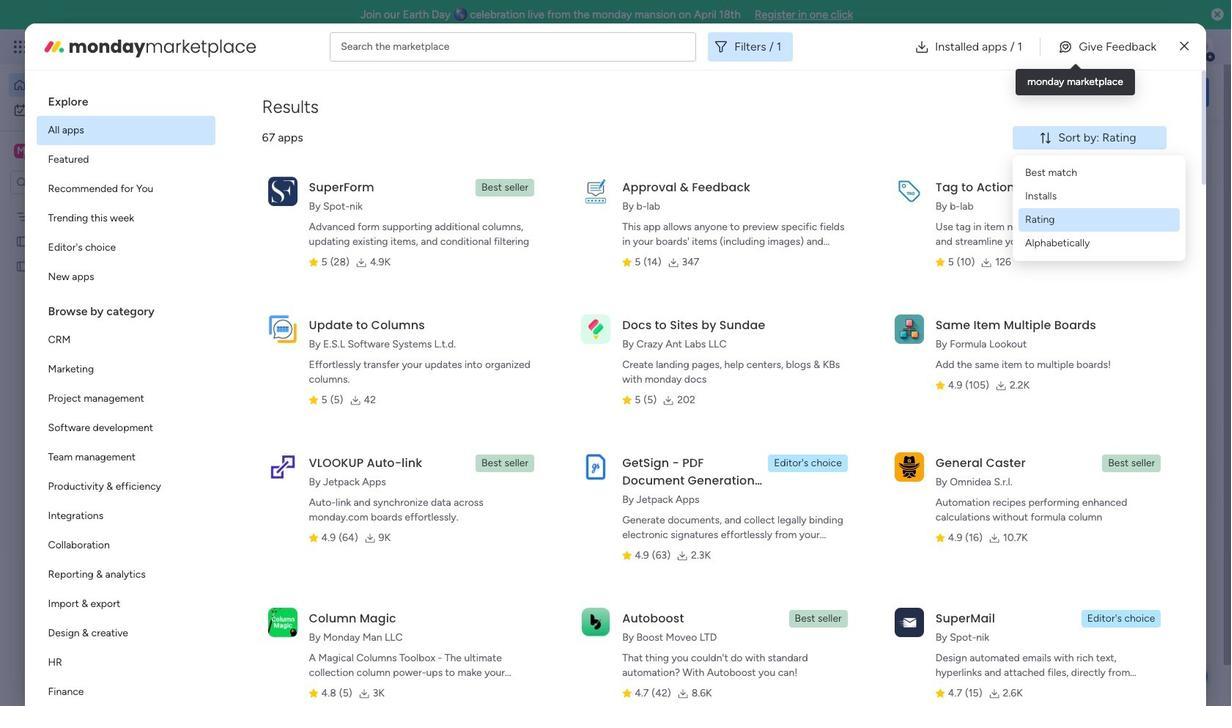 Task type: describe. For each thing, give the bounding box(es) containing it.
1 image
[[1015, 30, 1028, 47]]

v2 user feedback image
[[1002, 84, 1013, 100]]

1 public board image from the top
[[15, 234, 29, 248]]

1 horizontal spatial workspace image
[[622, 628, 640, 654]]

0 horizontal spatial component image
[[245, 320, 258, 333]]

Search in workspace field
[[31, 174, 122, 191]]

search everything image
[[1104, 40, 1119, 54]]

see plans image
[[243, 39, 256, 55]]

help center element
[[990, 450, 1210, 509]]

1 horizontal spatial component image
[[659, 645, 671, 658]]

v2 bolt switch image
[[1116, 84, 1125, 100]]

update feed image
[[1004, 40, 1018, 54]]

component image
[[296, 645, 309, 658]]

quick search results list box
[[227, 166, 955, 361]]

2 horizontal spatial component image
[[724, 320, 738, 333]]

2 heading from the top
[[36, 292, 215, 326]]

ruby anderson image
[[261, 429, 290, 458]]

workspace image inside 'element'
[[14, 143, 29, 159]]



Task type: locate. For each thing, give the bounding box(es) containing it.
1 vertical spatial workspace image
[[613, 624, 649, 659]]

1 heading from the top
[[36, 82, 215, 116]]

workspace image
[[251, 624, 286, 659], [622, 628, 640, 654]]

workspace image
[[14, 143, 29, 159], [613, 624, 649, 659]]

1 element
[[374, 378, 392, 396]]

monday marketplace image right invite members image
[[1068, 40, 1083, 54]]

1 horizontal spatial monday marketplace image
[[1068, 40, 1083, 54]]

monday marketplace image right select product icon
[[42, 35, 66, 58]]

monday marketplace image
[[42, 35, 66, 58], [1068, 40, 1083, 54]]

workspace selection element
[[14, 142, 122, 161]]

list box
[[36, 82, 215, 706], [0, 201, 187, 476]]

1 vertical spatial public board image
[[15, 259, 29, 273]]

0 horizontal spatial workspace image
[[14, 143, 29, 159]]

ruby anderson image
[[1191, 35, 1214, 59]]

0 horizontal spatial workspace image
[[251, 624, 286, 659]]

component image
[[245, 320, 258, 333], [724, 320, 738, 333], [659, 645, 671, 658]]

heading
[[36, 82, 215, 116], [36, 292, 215, 326]]

dapulse x slim image
[[1181, 38, 1190, 55]]

1 vertical spatial heading
[[36, 292, 215, 326]]

1 horizontal spatial workspace image
[[613, 624, 649, 659]]

0 vertical spatial heading
[[36, 82, 215, 116]]

add to favorites image
[[914, 297, 929, 312]]

invite members image
[[1036, 40, 1051, 54]]

select product image
[[13, 40, 28, 54]]

option
[[9, 73, 178, 97], [9, 98, 178, 122], [36, 116, 215, 145], [36, 145, 215, 175], [36, 175, 215, 204], [0, 203, 187, 206], [36, 204, 215, 233], [36, 233, 215, 263], [36, 263, 215, 292], [36, 326, 215, 355], [36, 355, 215, 384], [36, 384, 215, 414], [36, 414, 215, 443], [36, 443, 215, 472], [36, 472, 215, 502], [36, 502, 215, 531], [36, 531, 215, 560], [36, 560, 215, 590], [36, 590, 215, 619], [36, 619, 215, 648], [36, 648, 215, 678], [36, 678, 215, 706]]

help image
[[1137, 40, 1151, 54]]

0 horizontal spatial monday marketplace image
[[42, 35, 66, 58]]

2 public board image from the top
[[15, 259, 29, 273]]

notifications image
[[972, 40, 986, 54]]

0 vertical spatial public board image
[[15, 234, 29, 248]]

app logo image
[[268, 177, 297, 206], [582, 177, 611, 206], [895, 177, 924, 206], [268, 314, 297, 344], [582, 314, 611, 344], [895, 314, 924, 344], [268, 452, 297, 482], [582, 452, 611, 482], [895, 452, 924, 482], [268, 608, 297, 637], [582, 608, 611, 637], [895, 608, 924, 637]]

0 vertical spatial workspace image
[[14, 143, 29, 159]]

public board image
[[15, 234, 29, 248], [15, 259, 29, 273]]

templates image image
[[1003, 140, 1197, 241]]

menu menu
[[1019, 161, 1181, 255]]



Task type: vqa. For each thing, say whether or not it's contained in the screenshot.
Invite members icon
yes



